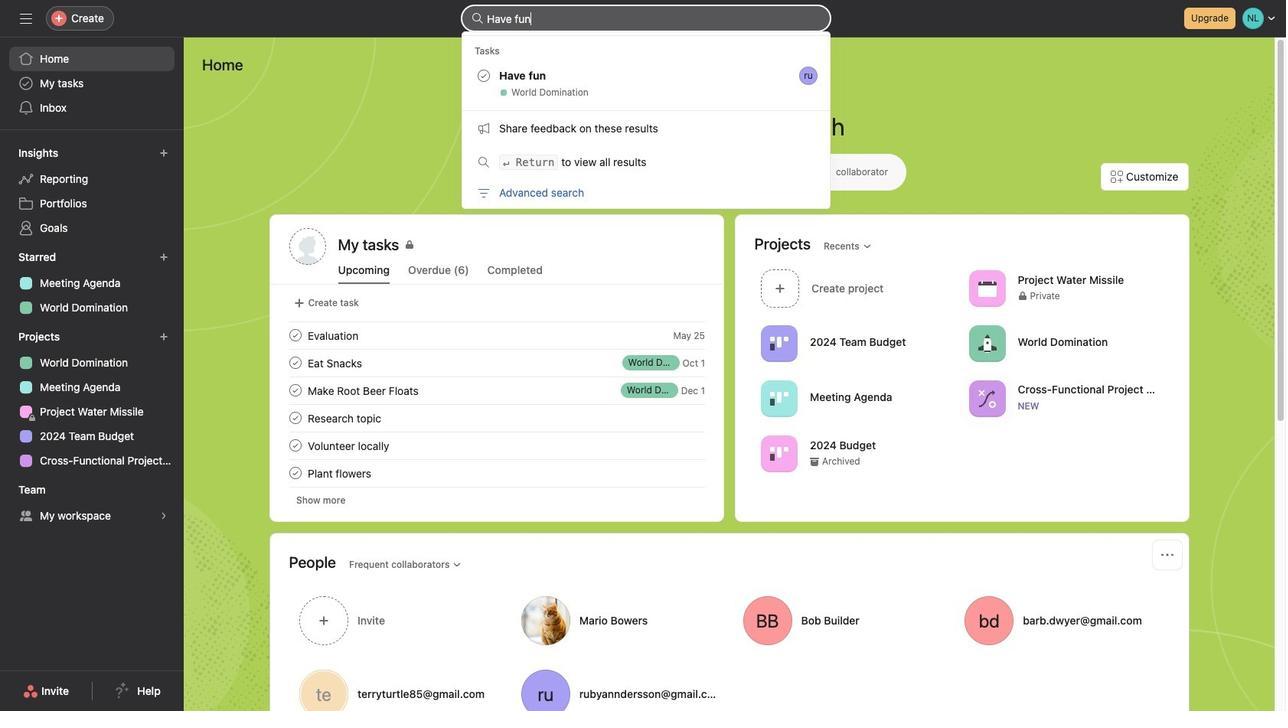 Task type: vqa. For each thing, say whether or not it's contained in the screenshot.
Add to starred image
no



Task type: describe. For each thing, give the bounding box(es) containing it.
2 board image from the top
[[770, 444, 788, 463]]

board image
[[770, 334, 788, 353]]

mark complete checkbox for first list item
[[286, 326, 304, 345]]

mark complete checkbox for third list item from the top of the page
[[286, 381, 304, 400]]

starred element
[[0, 243, 184, 323]]

3 list item from the top
[[271, 377, 723, 404]]

new insights image
[[159, 149, 168, 158]]

hide sidebar image
[[20, 12, 32, 25]]

mark complete checkbox for 4th list item from the top of the page
[[286, 409, 304, 427]]

2 list item from the top
[[271, 349, 723, 377]]

Search tasks, projects, and more text field
[[462, 6, 830, 31]]

mark complete checkbox for 1st list item from the bottom
[[286, 464, 304, 482]]

prominent image
[[472, 12, 484, 25]]

line_and_symbols image
[[978, 389, 996, 408]]

add items to starred image
[[159, 253, 168, 262]]

5 list item from the top
[[271, 459, 723, 487]]

see details, my workspace image
[[159, 511, 168, 521]]

rocket image
[[978, 334, 996, 353]]

calendar image
[[978, 279, 996, 297]]

insights element
[[0, 139, 184, 243]]



Task type: locate. For each thing, give the bounding box(es) containing it.
0 vertical spatial mark complete checkbox
[[286, 326, 304, 345]]

2 vertical spatial mark complete checkbox
[[286, 464, 304, 482]]

None field
[[462, 6, 830, 31]]

list item
[[271, 322, 723, 349], [271, 349, 723, 377], [271, 377, 723, 404], [271, 404, 723, 432], [271, 459, 723, 487]]

1 vertical spatial board image
[[770, 444, 788, 463]]

mark complete image for 4th list item from the top of the page
[[286, 409, 304, 427]]

3 mark complete checkbox from the top
[[286, 409, 304, 427]]

mark complete checkbox for fourth list item from the bottom
[[286, 354, 304, 372]]

board image
[[770, 389, 788, 408], [770, 444, 788, 463]]

2 mark complete checkbox from the top
[[286, 436, 304, 455]]

Mark complete checkbox
[[286, 326, 304, 345], [286, 381, 304, 400], [286, 409, 304, 427]]

projects element
[[0, 323, 184, 476]]

2 mark complete checkbox from the top
[[286, 381, 304, 400]]

3 mark complete checkbox from the top
[[286, 464, 304, 482]]

1 mark complete checkbox from the top
[[286, 326, 304, 345]]

add profile photo image
[[289, 228, 326, 265]]

3 mark complete image from the top
[[286, 409, 304, 427]]

4 mark complete image from the top
[[286, 436, 304, 455]]

0 vertical spatial board image
[[770, 389, 788, 408]]

1 mark complete image from the top
[[286, 326, 304, 345]]

1 list item from the top
[[271, 322, 723, 349]]

2 vertical spatial mark complete checkbox
[[286, 409, 304, 427]]

0 vertical spatial mark complete checkbox
[[286, 354, 304, 372]]

mark complete image for first list item
[[286, 326, 304, 345]]

new project or portfolio image
[[159, 332, 168, 341]]

mark complete image for 1st list item from the bottom
[[286, 464, 304, 482]]

2 mark complete image from the top
[[286, 381, 304, 400]]

1 vertical spatial mark complete checkbox
[[286, 436, 304, 455]]

teams element
[[0, 476, 184, 531]]

4 list item from the top
[[271, 404, 723, 432]]

1 board image from the top
[[770, 389, 788, 408]]

mark complete image
[[286, 354, 304, 372]]

5 mark complete image from the top
[[286, 464, 304, 482]]

1 vertical spatial mark complete checkbox
[[286, 381, 304, 400]]

global element
[[0, 38, 184, 129]]

mark complete image
[[286, 326, 304, 345], [286, 381, 304, 400], [286, 409, 304, 427], [286, 436, 304, 455], [286, 464, 304, 482]]

mark complete image for third list item from the top of the page
[[286, 381, 304, 400]]

1 mark complete checkbox from the top
[[286, 354, 304, 372]]

Mark complete checkbox
[[286, 354, 304, 372], [286, 436, 304, 455], [286, 464, 304, 482]]



